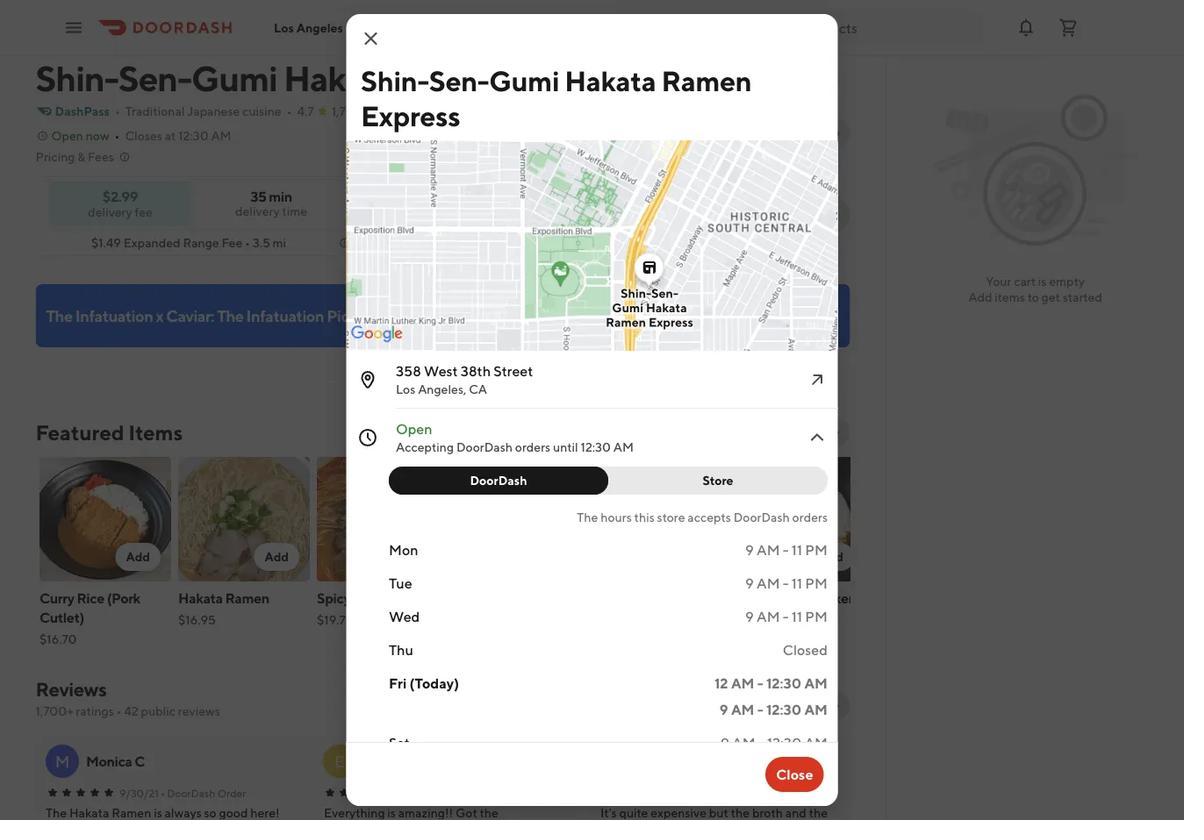 Task type: describe. For each thing, give the bounding box(es) containing it.
9 am - 11 pm for tue
[[745, 575, 827, 592]]

$2.99
[[103, 188, 138, 205]]

orders inside open accepting doordash orders until 12:30 am
[[515, 440, 550, 455]]

ca
[[469, 382, 487, 397]]

(pork
[[106, 590, 140, 607]]

hours
[[600, 511, 631, 525]]

cutlet)
[[39, 610, 84, 626]]

add for curry rice (chicken karaage)
[[819, 550, 843, 565]]

12:30 inside open accepting doordash orders until 12:30 am
[[580, 440, 611, 455]]

caviar:
[[166, 306, 214, 325]]

11 for mon
[[791, 542, 802, 559]]

1 horizontal spatial ratings
[[372, 104, 410, 119]]

2 infatuation from the left
[[246, 306, 324, 325]]

$2.99 delivery fee
[[88, 188, 153, 219]]

$16.70
[[39, 633, 76, 647]]

358 west 38th street los angeles, ca
[[396, 363, 533, 397]]

at
[[165, 129, 176, 143]]

$1.49 expanded range fee • 3.5 mi
[[91, 236, 286, 250]]

pick
[[327, 306, 357, 325]]

doordash right 9/30/21
[[168, 788, 216, 800]]

open for open now
[[51, 129, 83, 143]]

- for 12 am - 12:30 am
[[757, 702, 763, 719]]

this
[[634, 511, 654, 525]]

open accepting doordash orders until 12:30 am
[[396, 421, 633, 455]]

express inside shin-sen-gumi hakata ramen express
[[360, 99, 460, 132]]

open menu image
[[63, 17, 84, 38]]

$1.49
[[91, 236, 121, 250]]

fees
[[88, 150, 114, 164]]

add inside button
[[690, 699, 714, 714]]

click item image
[[806, 428, 827, 449]]

accepts
[[687, 511, 731, 525]]

delivery
[[700, 200, 747, 215]]

&
[[77, 150, 85, 164]]

doordash inside open accepting doordash orders until 12:30 am
[[456, 440, 512, 455]]

$1.49 expanded range fee • 3.5 mi image
[[338, 236, 352, 250]]

• inside reviews 1,700+ ratings • 42 public reviews
[[116, 705, 122, 719]]

to
[[1028, 290, 1039, 305]]

cuisine
[[242, 104, 281, 119]]

pricing & fees button
[[36, 148, 132, 166]]

358
[[396, 363, 421, 380]]

now
[[86, 129, 109, 143]]

curry rice (chicken karaage)
[[733, 590, 856, 626]]

delivery 35 min
[[700, 200, 747, 228]]

• right 9/30/21
[[161, 788, 165, 800]]

1 vertical spatial 3.5
[[253, 236, 270, 250]]

previous image
[[794, 700, 808, 714]]

spicy hakata ramen $19.70
[[316, 590, 444, 628]]

open now
[[51, 129, 109, 143]]

range
[[183, 236, 219, 250]]

pm for mon
[[805, 542, 827, 559]]

your cart is empty add items to get started
[[969, 274, 1102, 305]]

rice for cutlet)
[[76, 590, 104, 607]]

• right 'fee'
[[245, 236, 250, 250]]

am right 12
[[731, 676, 754, 692]]

los angeles button
[[274, 20, 357, 35]]

9 for sat
[[720, 735, 729, 752]]

notification bell image
[[1016, 17, 1037, 38]]

$16.95
[[178, 613, 215, 628]]

hakata inside hakata ramen $16.95
[[178, 590, 222, 607]]

- for mon
[[782, 542, 788, 559]]

Store button
[[597, 467, 827, 495]]

add review button
[[680, 693, 770, 721]]

your
[[986, 274, 1012, 289]]

ramen inside shin-sen-gumi hakata ramen express
[[661, 64, 751, 97]]

am up curry rice (chicken karaage) at the right of page
[[756, 542, 780, 559]]

more
[[784, 125, 814, 140]]

hakata inside shin-sen-gumi hakata ramen express
[[564, 64, 656, 97]]

open for open accepting doordash orders until 12:30 am
[[396, 421, 432, 438]]

close shin-sen-gumi hakata ramen express image
[[360, 28, 381, 49]]

karaage)
[[733, 610, 789, 626]]

street
[[493, 363, 533, 380]]

add button for rice
[[115, 543, 160, 572]]

3.5 mi
[[426, 104, 459, 119]]

closed
[[782, 642, 827, 659]]

featured items
[[36, 420, 183, 445]]

add for spicy hakata ramen
[[403, 550, 427, 565]]

los inside 358 west 38th street los angeles, ca
[[396, 382, 415, 397]]

hakata ramen $16.95
[[178, 590, 269, 628]]

12:30 right at
[[178, 129, 209, 143]]

35 inside delivery 35 min
[[707, 216, 720, 228]]

next image
[[829, 700, 843, 714]]

until
[[553, 440, 578, 455]]

wed
[[388, 609, 420, 626]]

0 vertical spatial los
[[274, 20, 294, 35]]

featured items heading
[[36, 419, 183, 447]]

next button of carousel image
[[829, 426, 843, 440]]

9 am - 11 pm for wed
[[745, 609, 827, 626]]

9 am - 12:30 am for 12 am - 12:30 am
[[719, 702, 827, 719]]

curry for curry rice (pork cutlet) $16.70
[[39, 590, 74, 607]]

delivery inside $2.99 delivery fee
[[88, 205, 132, 219]]

west
[[424, 363, 458, 380]]

hour options option group
[[388, 467, 827, 495]]

35 min delivery time
[[235, 188, 307, 219]]

expanded
[[123, 236, 181, 250]]

the for the hours this store accepts doordash orders
[[577, 511, 598, 525]]

spicy
[[316, 590, 350, 607]]

empty
[[1049, 274, 1085, 289]]

fri (today)
[[388, 676, 459, 692]]

2 • doordash order from the left
[[715, 788, 800, 800]]

sat
[[388, 735, 409, 752]]

reviews
[[178, 705, 220, 719]]

fee
[[135, 205, 153, 219]]

curry rice (pork cutlet) $16.70
[[39, 590, 140, 647]]

add button for hakata
[[392, 543, 438, 572]]

pricing
[[36, 150, 75, 164]]

reviews 1,700+ ratings • 42 public reviews
[[36, 679, 220, 719]]

traditional
[[125, 104, 185, 119]]

add button for ramen
[[254, 543, 299, 572]]

12 am - 12:30 am
[[714, 676, 827, 692]]

- for sat
[[758, 735, 764, 752]]

min inside the 35 min delivery time
[[269, 188, 292, 205]]

1 horizontal spatial mi
[[446, 104, 459, 119]]

cart
[[1014, 274, 1036, 289]]

- for tue
[[782, 575, 788, 592]]

spicy hakata ramen image
[[316, 457, 448, 582]]

shin-sen-gumi hakata ramen express inside dialog
[[360, 64, 751, 132]]

los angeles
[[274, 20, 343, 35]]

hakata inside the spicy hakata ramen $19.70
[[353, 590, 397, 607]]

ramen inside hakata ramen $16.95
[[225, 590, 269, 607]]

save
[[499, 207, 526, 222]]

curry rice (pork cutlet) image
[[39, 457, 171, 582]]

11 for tue
[[791, 575, 802, 592]]

12
[[714, 676, 728, 692]]

shin-sen-gumi hakata ramen express dialog
[[203, 14, 878, 821]]

dashpass
[[55, 104, 110, 119]]

is
[[1038, 274, 1047, 289]]

sen- inside shin-sen-gumi hakata ramen express
[[429, 64, 489, 97]]

reviews
[[36, 679, 106, 701]]

9 am - 11 pm for mon
[[745, 542, 827, 559]]

9/30/21
[[120, 788, 159, 800]]

9 for tue
[[745, 575, 754, 592]]



Task type: locate. For each thing, give the bounding box(es) containing it.
9 down the hours this store accepts doordash orders
[[745, 542, 754, 559]]

35 left time
[[250, 188, 266, 205]]

am down the japanese
[[211, 129, 231, 143]]

4.7
[[297, 104, 314, 119]]

infatuation left the x
[[75, 306, 153, 325]]

0 horizontal spatial delivery
[[88, 205, 132, 219]]

min down the delivery
[[722, 216, 740, 228]]

38th
[[460, 363, 490, 380]]

order methods option group
[[679, 197, 850, 232]]

• doordash order down 'close'
[[715, 788, 800, 800]]

pm for wed
[[805, 609, 827, 626]]

pm down (chicken
[[805, 609, 827, 626]]

ramen inside the spicy hakata ramen $19.70
[[400, 590, 444, 607]]

1 vertical spatial pm
[[805, 575, 827, 592]]

0 horizontal spatial 35
[[250, 188, 266, 205]]

9
[[745, 542, 754, 559], [745, 575, 754, 592], [745, 609, 754, 626], [719, 702, 728, 719], [720, 735, 729, 752]]

1 horizontal spatial open
[[396, 421, 432, 438]]

min down pickup
[[806, 216, 824, 228]]

more info button
[[756, 119, 850, 147]]

0 vertical spatial 9 am - 11 pm
[[745, 542, 827, 559]]

am down review on the right of the page
[[732, 735, 755, 752]]

1 vertical spatial 35
[[707, 216, 720, 228]]

2 horizontal spatial the
[[577, 511, 598, 525]]

open inside open accepting doordash orders until 12:30 am
[[396, 421, 432, 438]]

the infatuation x caviar: the infatuation pick
[[46, 306, 357, 325]]

min for pickup
[[806, 216, 824, 228]]

1 pm from the top
[[805, 542, 827, 559]]

ramen
[[401, 57, 511, 99], [661, 64, 751, 97], [605, 315, 646, 330], [605, 315, 646, 330], [225, 590, 269, 607], [400, 590, 444, 607]]

0 horizontal spatial mi
[[273, 236, 286, 250]]

group order
[[581, 207, 654, 222]]

0 vertical spatial ratings
[[372, 104, 410, 119]]

doordash inside button
[[470, 474, 527, 488]]

e
[[335, 752, 345, 771]]

35 down the delivery
[[707, 216, 720, 228]]

min for delivery
[[722, 216, 740, 228]]

1,700+ inside reviews 1,700+ ratings • 42 public reviews
[[36, 705, 73, 719]]

add down 12
[[690, 699, 714, 714]]

3.5
[[426, 104, 443, 119], [253, 236, 270, 250]]

add up (chicken
[[819, 550, 843, 565]]

delivery inside the 35 min delivery time
[[235, 204, 280, 219]]

0 horizontal spatial 3.5
[[253, 236, 270, 250]]

the hours this store accepts doordash orders
[[577, 511, 827, 525]]

info
[[817, 125, 840, 140]]

doordash
[[456, 440, 512, 455], [470, 474, 527, 488], [733, 511, 790, 525], [168, 788, 216, 800], [721, 788, 769, 800]]

los left angeles
[[274, 20, 294, 35]]

1 rice from the left
[[76, 590, 104, 607]]

am up previous 'image'
[[804, 676, 827, 692]]

group order button
[[551, 197, 665, 232]]

1 horizontal spatial orders
[[792, 511, 827, 525]]

•
[[115, 104, 120, 119], [287, 104, 292, 119], [415, 104, 420, 119], [115, 129, 120, 143], [245, 236, 250, 250], [116, 705, 122, 719], [161, 788, 165, 800], [715, 788, 719, 800]]

shin-sen-gumi hakata ramen express image
[[51, 0, 118, 45]]

1 horizontal spatial order
[[620, 207, 654, 222]]

1 9 am - 11 pm from the top
[[745, 542, 827, 559]]

$19.70
[[316, 613, 354, 628]]

the for the infatuation x caviar: the infatuation pick
[[46, 306, 73, 325]]

started
[[1063, 290, 1102, 305]]

add up hakata ramen $16.95 on the bottom
[[264, 550, 288, 565]]

2 pm from the top
[[805, 575, 827, 592]]

monica
[[86, 754, 133, 770]]

1,700+ ratings •
[[332, 104, 420, 119]]

add down your
[[969, 290, 993, 305]]

1 vertical spatial orders
[[792, 511, 827, 525]]

rice inside curry rice (chicken karaage)
[[770, 590, 797, 607]]

2 9 am - 11 pm from the top
[[745, 575, 827, 592]]

DoorDash button
[[388, 467, 608, 495]]

• doordash order right 9/30/21
[[161, 788, 247, 800]]

9 am - 11 pm up karaage)
[[745, 575, 827, 592]]

0 horizontal spatial infatuation
[[75, 306, 153, 325]]

add
[[969, 290, 993, 305], [125, 550, 150, 565], [264, 550, 288, 565], [403, 550, 427, 565], [819, 550, 843, 565], [690, 699, 714, 714]]

12:30
[[178, 129, 209, 143], [580, 440, 611, 455], [766, 676, 801, 692], [766, 702, 801, 719], [767, 735, 801, 752]]

0 horizontal spatial • doordash order
[[161, 788, 247, 800]]

open up accepting
[[396, 421, 432, 438]]

1 vertical spatial 1,700+
[[36, 705, 73, 719]]

accepting
[[396, 440, 454, 455]]

am up 12 am - 12:30 am
[[756, 609, 780, 626]]

items
[[128, 420, 183, 445]]

am inside open accepting doordash orders until 12:30 am
[[613, 440, 633, 455]]

3.5 right 'fee'
[[253, 236, 270, 250]]

pm up closed
[[805, 575, 827, 592]]

sen-
[[118, 57, 191, 99], [429, 64, 489, 97], [651, 286, 678, 301], [651, 286, 678, 301]]

monica c
[[86, 754, 145, 770]]

am up karaage)
[[756, 575, 780, 592]]

curry for curry rice (chicken karaage)
[[733, 590, 767, 607]]

reviews link
[[36, 679, 106, 701]]

• left 3.5 mi
[[415, 104, 420, 119]]

pork cutlet curry udon image
[[455, 457, 587, 582]]

c
[[135, 754, 145, 770]]

42
[[124, 705, 138, 719]]

1 horizontal spatial delivery
[[235, 204, 280, 219]]

2 add button from the left
[[254, 543, 299, 572]]

1 horizontal spatial 35
[[707, 216, 720, 228]]

• left 4.7
[[287, 104, 292, 119]]

- up curry rice (chicken karaage) at the right of page
[[782, 542, 788, 559]]

the
[[46, 306, 73, 325], [217, 306, 244, 325], [577, 511, 598, 525]]

map region
[[203, 30, 878, 479]]

am up 'close'
[[804, 735, 827, 752]]

tue
[[388, 575, 412, 592]]

2 vertical spatial 11
[[791, 609, 802, 626]]

add for curry rice (pork cutlet)
[[125, 550, 150, 565]]

add button up (pork
[[115, 543, 160, 572]]

35
[[250, 188, 266, 205], [707, 216, 720, 228]]

1,700+ right 4.7
[[332, 104, 369, 119]]

thu
[[388, 642, 413, 659]]

0 items, open order cart image
[[1058, 17, 1079, 38]]

angeles,
[[418, 382, 466, 397]]

am left next image at the bottom of the page
[[804, 702, 827, 719]]

add up (pork
[[125, 550, 150, 565]]

review
[[717, 699, 759, 714]]

1 11 from the top
[[791, 542, 802, 559]]

am down 12 am - 12:30 am
[[731, 702, 754, 719]]

0 horizontal spatial ratings
[[76, 705, 114, 719]]

9 am - 12:30 am down 12 am - 12:30 am
[[719, 702, 827, 719]]

9 up karaage)
[[745, 575, 754, 592]]

- up closed
[[782, 609, 788, 626]]

(today)
[[409, 676, 459, 692]]

9 am - 11 pm up closed
[[745, 609, 827, 626]]

1 horizontal spatial • doordash order
[[715, 788, 800, 800]]

12:30 up 'close'
[[767, 735, 801, 752]]

3 11 from the top
[[791, 609, 802, 626]]

store
[[657, 511, 685, 525]]

0 horizontal spatial rice
[[76, 590, 104, 607]]

close
[[776, 767, 813, 784]]

12:30 up previous 'image'
[[766, 676, 801, 692]]

12:30 right the until at bottom
[[580, 440, 611, 455]]

rice for karaage)
[[770, 590, 797, 607]]

9 down 12
[[719, 702, 728, 719]]

0 horizontal spatial orders
[[515, 440, 550, 455]]

save button
[[464, 197, 537, 232]]

0 horizontal spatial curry
[[39, 590, 74, 607]]

1 vertical spatial 11
[[791, 575, 802, 592]]

open
[[51, 129, 83, 143], [396, 421, 432, 438]]

• closes at 12:30 am
[[115, 129, 231, 143]]

0 vertical spatial 9 am - 12:30 am
[[719, 702, 827, 719]]

ratings left 3.5 mi
[[372, 104, 410, 119]]

add for hakata ramen
[[264, 550, 288, 565]]

infatuation left the pick
[[246, 306, 324, 325]]

0 vertical spatial 11
[[791, 542, 802, 559]]

1 vertical spatial open
[[396, 421, 432, 438]]

2 rice from the left
[[770, 590, 797, 607]]

1 horizontal spatial 1,700+
[[332, 104, 369, 119]]

0 horizontal spatial open
[[51, 129, 83, 143]]

curry up karaage)
[[733, 590, 767, 607]]

9 am - 11 pm up curry rice (chicken karaage) at the right of page
[[745, 542, 827, 559]]

1 horizontal spatial rice
[[770, 590, 797, 607]]

2 11 from the top
[[791, 575, 802, 592]]

the inside shin-sen-gumi hakata ramen express dialog
[[577, 511, 598, 525]]

• right now at the left
[[115, 129, 120, 143]]

2 vertical spatial pm
[[805, 609, 827, 626]]

1 horizontal spatial the
[[217, 306, 244, 325]]

pm for tue
[[805, 575, 827, 592]]

delivery up $1.49 at the left of the page
[[88, 205, 132, 219]]

add button up hakata ramen $16.95 on the bottom
[[254, 543, 299, 572]]

doordash right accepts on the bottom right of the page
[[733, 511, 790, 525]]

- up karaage)
[[782, 575, 788, 592]]

traditional japanese cuisine
[[125, 104, 281, 119]]

3 pm from the top
[[805, 609, 827, 626]]

35 inside the 35 min delivery time
[[250, 188, 266, 205]]

- for wed
[[782, 609, 788, 626]]

curry rice (chicken karaage) image
[[733, 457, 864, 582]]

None radio
[[679, 197, 768, 232], [758, 197, 850, 232], [679, 197, 768, 232], [758, 197, 850, 232]]

orders left the until at bottom
[[515, 440, 550, 455]]

11
[[791, 542, 802, 559], [791, 575, 802, 592], [791, 609, 802, 626]]

mi right 1,700+ ratings •
[[446, 104, 459, 119]]

0 vertical spatial orders
[[515, 440, 550, 455]]

- down 12 am - 12:30 am
[[757, 702, 763, 719]]

0 horizontal spatial order
[[218, 788, 247, 800]]

m
[[55, 752, 70, 771]]

0 vertical spatial 3.5
[[426, 104, 443, 119]]

1 horizontal spatial los
[[396, 382, 415, 397]]

3 add button from the left
[[392, 543, 438, 572]]

open up the "pricing & fees"
[[51, 129, 83, 143]]

1 curry from the left
[[39, 590, 74, 607]]

1 • doordash order from the left
[[161, 788, 247, 800]]

9 for wed
[[745, 609, 754, 626]]

2 curry from the left
[[733, 590, 767, 607]]

3 9 am - 11 pm from the top
[[745, 609, 827, 626]]

rice left (pork
[[76, 590, 104, 607]]

9 for mon
[[745, 542, 754, 559]]

• left the 42
[[116, 705, 122, 719]]

min down cuisine
[[269, 188, 292, 205]]

min inside pickup 13 min
[[806, 216, 824, 228]]

1 vertical spatial los
[[396, 382, 415, 397]]

rice up karaage)
[[770, 590, 797, 607]]

add button up (chicken
[[809, 543, 854, 572]]

add up tue
[[403, 550, 427, 565]]

get
[[1042, 290, 1060, 305]]

mon
[[388, 542, 418, 559]]

11 for wed
[[791, 609, 802, 626]]

shin- inside shin-sen-gumi hakata ramen express
[[360, 64, 429, 97]]

orders down click item icon
[[792, 511, 827, 525]]

9 am - 12:30 am for sat
[[720, 735, 827, 752]]

pm up (chicken
[[805, 542, 827, 559]]

1 vertical spatial ratings
[[76, 705, 114, 719]]

0 vertical spatial pm
[[805, 542, 827, 559]]

curry up cutlet)
[[39, 590, 74, 607]]

(chicken
[[800, 590, 856, 607]]

0 vertical spatial open
[[51, 129, 83, 143]]

1 vertical spatial 9 am - 11 pm
[[745, 575, 827, 592]]

pickup
[[789, 200, 829, 215]]

more info
[[784, 125, 840, 140]]

1 infatuation from the left
[[75, 306, 153, 325]]

1 horizontal spatial 3.5
[[426, 104, 443, 119]]

japanese
[[187, 104, 240, 119]]

ratings down reviews
[[76, 705, 114, 719]]

doordash up the doordash button
[[456, 440, 512, 455]]

rice inside curry rice (pork cutlet) $16.70
[[76, 590, 104, 607]]

pricing & fees
[[36, 150, 114, 164]]

1 add button from the left
[[115, 543, 160, 572]]

click item image
[[806, 370, 827, 391]]

fee
[[222, 236, 243, 250]]

dashpass •
[[55, 104, 120, 119]]

order inside button
[[620, 207, 654, 222]]

los down 358 in the left top of the page
[[396, 382, 415, 397]]

ratings inside reviews 1,700+ ratings • 42 public reviews
[[76, 705, 114, 719]]

• left close 'button'
[[715, 788, 719, 800]]

infatuation
[[75, 306, 153, 325], [246, 306, 324, 325]]

2 horizontal spatial min
[[806, 216, 824, 228]]

close button
[[766, 758, 824, 793]]

9 for 12 am - 12:30 am
[[719, 702, 728, 719]]

doordash down review on the right of the page
[[721, 788, 769, 800]]

shin-sen- gumi hakata ramen express
[[605, 286, 693, 330], [605, 286, 693, 330]]

1 vertical spatial 9 am - 12:30 am
[[720, 735, 827, 752]]

doordash down open accepting doordash orders until 12:30 am
[[470, 474, 527, 488]]

1,700+ down reviews
[[36, 705, 73, 719]]

delivery left time
[[235, 204, 280, 219]]

0 horizontal spatial the
[[46, 306, 73, 325]]

angeles
[[297, 20, 343, 35]]

- up review on the right of the page
[[757, 676, 763, 692]]

13
[[794, 216, 804, 228]]

add inside your cart is empty add items to get started
[[969, 290, 993, 305]]

9 am - 12:30 am up 'close'
[[720, 735, 827, 752]]

1 vertical spatial mi
[[273, 236, 286, 250]]

9 down add review button
[[720, 735, 729, 752]]

add review
[[690, 699, 759, 714]]

1 horizontal spatial infatuation
[[246, 306, 324, 325]]

2 horizontal spatial order
[[771, 788, 800, 800]]

delivery
[[235, 204, 280, 219], [88, 205, 132, 219]]

x
[[156, 306, 163, 325]]

store
[[702, 474, 733, 488]]

powered by google image
[[351, 326, 403, 343]]

satsuma ramen image
[[594, 457, 726, 582]]

time
[[282, 204, 307, 219]]

0 horizontal spatial los
[[274, 20, 294, 35]]

min inside delivery 35 min
[[722, 216, 740, 228]]

fri
[[388, 676, 406, 692]]

closes
[[125, 129, 162, 143]]

curry inside curry rice (chicken karaage)
[[733, 590, 767, 607]]

los
[[274, 20, 294, 35], [396, 382, 415, 397]]

4 add button from the left
[[809, 543, 854, 572]]

mi down time
[[273, 236, 286, 250]]

3.5 right 1,700+ ratings •
[[426, 104, 443, 119]]

0 vertical spatial 35
[[250, 188, 266, 205]]

• right dashpass
[[115, 104, 120, 119]]

- down review on the right of the page
[[758, 735, 764, 752]]

0 vertical spatial 1,700+
[[332, 104, 369, 119]]

1 horizontal spatial min
[[722, 216, 740, 228]]

public
[[141, 705, 176, 719]]

0 vertical spatial mi
[[446, 104, 459, 119]]

am up hour options 'option group' in the bottom of the page
[[613, 440, 633, 455]]

0 horizontal spatial min
[[269, 188, 292, 205]]

group
[[581, 207, 617, 222]]

add button up tue
[[392, 543, 438, 572]]

9 up 12 am - 12:30 am
[[745, 609, 754, 626]]

1 horizontal spatial curry
[[733, 590, 767, 607]]

0 horizontal spatial 1,700+
[[36, 705, 73, 719]]

12:30 down 12 am - 12:30 am
[[766, 702, 801, 719]]

hakata ramen image
[[178, 457, 309, 582]]

2 vertical spatial 9 am - 11 pm
[[745, 609, 827, 626]]

ratings
[[372, 104, 410, 119], [76, 705, 114, 719]]

curry inside curry rice (pork cutlet) $16.70
[[39, 590, 74, 607]]



Task type: vqa. For each thing, say whether or not it's contained in the screenshot.


